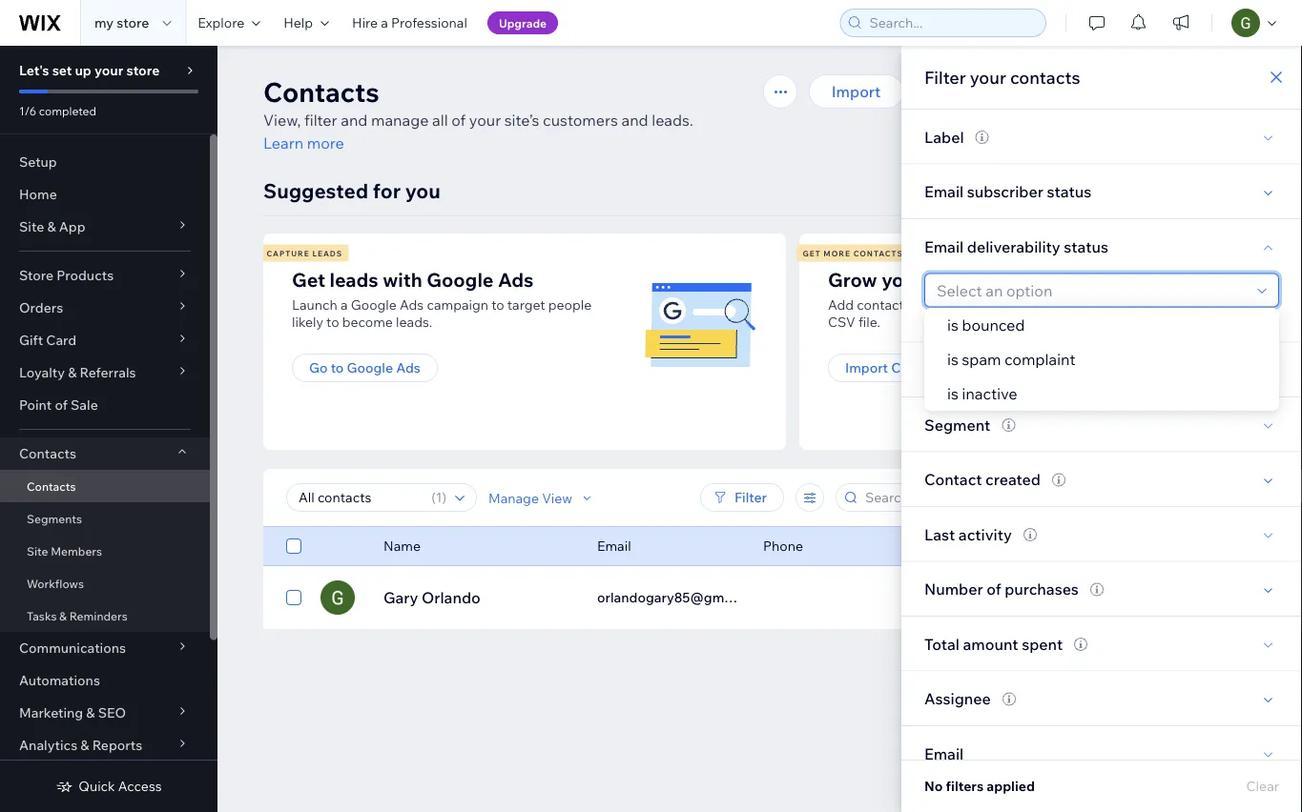 Task type: locate. For each thing, give the bounding box(es) containing it.
0 horizontal spatial filter
[[735, 489, 767, 506]]

1 horizontal spatial and
[[622, 111, 648, 130]]

1 vertical spatial filter
[[735, 489, 767, 506]]

segments
[[27, 512, 82, 526]]

search... field up last activity
[[860, 485, 1058, 511]]

(
[[431, 489, 436, 506]]

1 vertical spatial is
[[947, 350, 959, 369]]

them
[[997, 297, 1029, 313]]

suggested for you
[[263, 178, 441, 203]]

leads. inside the get leads with google ads launch a google ads campaign to target people likely to become leads.
[[396, 314, 432, 331]]

2 vertical spatial ads
[[396, 360, 421, 376]]

filter your contacts
[[925, 66, 1081, 88]]

applied
[[987, 779, 1035, 795]]

access
[[118, 779, 162, 795]]

leads. inside the "contacts view, filter and manage all of your site's customers and leads. learn more"
[[652, 111, 694, 130]]

1 is from the top
[[947, 316, 959, 335]]

of right all
[[452, 111, 466, 130]]

no
[[925, 779, 943, 795]]

manage
[[489, 490, 539, 506]]

orders
[[19, 300, 63, 316]]

go to google ads
[[309, 360, 421, 376]]

store
[[19, 267, 53, 284]]

2 is from the top
[[947, 350, 959, 369]]

is down importing
[[947, 316, 959, 335]]

to right go
[[331, 360, 344, 376]]

importing
[[932, 297, 994, 313]]

& inside loyalty & referrals dropdown button
[[68, 364, 77, 381]]

leads
[[330, 268, 378, 291]]

professional
[[391, 14, 467, 31]]

1 and from the left
[[341, 111, 368, 130]]

amount
[[963, 635, 1019, 654]]

0 vertical spatial search... field
[[864, 10, 1040, 36]]

with
[[383, 268, 422, 291]]

1 vertical spatial store
[[126, 62, 160, 79]]

2 vertical spatial of
[[987, 580, 1001, 599]]

2 horizontal spatial of
[[987, 580, 1001, 599]]

filter up the phone
[[735, 489, 767, 506]]

2 vertical spatial to
[[331, 360, 344, 376]]

manage view
[[489, 490, 573, 506]]

1 horizontal spatial filter
[[925, 66, 966, 88]]

import inside button
[[845, 360, 888, 376]]

of
[[452, 111, 466, 130], [55, 397, 68, 414], [987, 580, 1001, 599]]

members
[[51, 544, 102, 559]]

quick
[[79, 779, 115, 795]]

& inside site & app 'popup button'
[[47, 218, 56, 235]]

2 horizontal spatial a
[[1109, 297, 1116, 313]]

go to google ads button
[[292, 354, 438, 383]]

last
[[925, 525, 955, 544]]

is for is bounced
[[947, 316, 959, 335]]

1 vertical spatial site
[[27, 544, 48, 559]]

1 vertical spatial leads.
[[396, 314, 432, 331]]

email down "label"
[[925, 182, 964, 201]]

a right hire
[[381, 14, 388, 31]]

& inside marketing & seo dropdown button
[[86, 705, 95, 722]]

is spam complaint
[[947, 350, 1076, 369]]

& inside analytics & reports 'dropdown button'
[[80, 738, 89, 754]]

let's
[[19, 62, 49, 79]]

site for site members
[[27, 544, 48, 559]]

last activity
[[925, 525, 1012, 544]]

orders button
[[0, 292, 210, 324]]

site down segments at the left of page
[[27, 544, 48, 559]]

complaint
[[1005, 350, 1076, 369]]

Search... field
[[864, 10, 1040, 36], [860, 485, 1058, 511]]

store products
[[19, 267, 114, 284]]

0 horizontal spatial of
[[55, 397, 68, 414]]

gary orlando image
[[321, 581, 355, 615]]

site inside 'popup button'
[[19, 218, 44, 235]]

of for number of purchases
[[987, 580, 1001, 599]]

0 vertical spatial is
[[947, 316, 959, 335]]

ads down the get leads with google ads launch a google ads campaign to target people likely to become leads.
[[396, 360, 421, 376]]

2 vertical spatial google
[[347, 360, 393, 376]]

more
[[824, 249, 851, 258]]

0 vertical spatial google
[[427, 268, 494, 291]]

to inside go to google ads button
[[331, 360, 344, 376]]

to
[[492, 297, 504, 313], [326, 314, 339, 331], [331, 360, 344, 376]]

seo
[[98, 705, 126, 722]]

filter up "label"
[[925, 66, 966, 88]]

1 horizontal spatial contacts
[[1010, 66, 1081, 88]]

capture leads
[[267, 249, 343, 258]]

tasks & reminders link
[[0, 600, 210, 633]]

manage
[[371, 111, 429, 130]]

or
[[1093, 297, 1106, 313]]

your inside grow your contact list add contacts by importing them via gmail or a csv file.
[[882, 268, 923, 291]]

is for is spam complaint
[[947, 350, 959, 369]]

contacts inside grow your contact list add contacts by importing them via gmail or a csv file.
[[857, 297, 911, 313]]

sidebar element
[[0, 46, 218, 813]]

google up become
[[351, 297, 397, 313]]

status right subscriber
[[1047, 182, 1092, 201]]

no filters applied
[[925, 779, 1035, 795]]

file.
[[859, 314, 881, 331]]

total
[[925, 635, 960, 654]]

of for point of sale
[[55, 397, 68, 414]]

site members
[[27, 544, 102, 559]]

is down 'member'
[[947, 385, 959, 404]]

a right or
[[1109, 297, 1116, 313]]

marketing & seo button
[[0, 697, 210, 730]]

status up inactive
[[989, 360, 1033, 380]]

ads up target
[[498, 268, 534, 291]]

0 horizontal spatial a
[[341, 297, 348, 313]]

contacts up segments at the left of page
[[27, 479, 76, 494]]

search... field up filter your contacts
[[864, 10, 1040, 36]]

go
[[309, 360, 328, 376]]

list
[[260, 234, 1302, 450]]

leads. right 'customers'
[[652, 111, 694, 130]]

contact
[[927, 268, 997, 291]]

and right 'customers'
[[622, 111, 648, 130]]

subscriber
[[967, 182, 1044, 201]]

card
[[46, 332, 77, 349]]

email up no
[[925, 744, 964, 764]]

phone
[[763, 538, 803, 555]]

list box containing is bounced
[[925, 308, 1280, 411]]

of right number
[[987, 580, 1001, 599]]

to left target
[[492, 297, 504, 313]]

0 vertical spatial leads.
[[652, 111, 694, 130]]

0 horizontal spatial contacts
[[857, 297, 911, 313]]

store down my store
[[126, 62, 160, 79]]

1 vertical spatial status
[[1064, 237, 1109, 256]]

& right loyalty
[[68, 364, 77, 381]]

filter inside filter button
[[735, 489, 767, 506]]

1 horizontal spatial leads.
[[652, 111, 694, 130]]

launch
[[292, 297, 338, 313]]

get more contacts
[[803, 249, 903, 258]]

0 vertical spatial filter
[[925, 66, 966, 88]]

1 horizontal spatial a
[[381, 14, 388, 31]]

1 vertical spatial of
[[55, 397, 68, 414]]

0 horizontal spatial and
[[341, 111, 368, 130]]

contact created
[[925, 470, 1041, 489]]

2 vertical spatial is
[[947, 385, 959, 404]]

help
[[284, 14, 313, 31]]

email up contact
[[925, 237, 964, 256]]

analytics & reports
[[19, 738, 142, 754]]

ads down with
[[400, 297, 424, 313]]

a down leads
[[341, 297, 348, 313]]

1 vertical spatial import
[[845, 360, 888, 376]]

contacts down point of sale
[[19, 446, 76, 462]]

0 vertical spatial of
[[452, 111, 466, 130]]

None checkbox
[[286, 535, 302, 558], [286, 587, 302, 610], [286, 535, 302, 558], [286, 587, 302, 610]]

filters
[[946, 779, 984, 795]]

upgrade button
[[487, 11, 558, 34]]

0 horizontal spatial leads.
[[396, 314, 432, 331]]

list box
[[925, 308, 1280, 411]]

& right tasks
[[59, 609, 67, 624]]

gift
[[19, 332, 43, 349]]

manage view button
[[489, 490, 595, 507]]

status up select an option field
[[1064, 237, 1109, 256]]

0 vertical spatial status
[[1047, 182, 1092, 201]]

& for site
[[47, 218, 56, 235]]

google down become
[[347, 360, 393, 376]]

1 vertical spatial search... field
[[860, 485, 1058, 511]]

is left spam
[[947, 350, 959, 369]]

import inside "button"
[[832, 82, 881, 101]]

& left seo
[[86, 705, 95, 722]]

contacts
[[854, 249, 903, 258]]

campaign
[[427, 297, 489, 313]]

3 is from the top
[[947, 385, 959, 404]]

& inside tasks & reminders link
[[59, 609, 67, 624]]

store right my
[[117, 14, 149, 31]]

learn
[[263, 134, 304, 153]]

number of purchases
[[925, 580, 1079, 599]]

0 vertical spatial import
[[832, 82, 881, 101]]

of left sale
[[55, 397, 68, 414]]

reminders
[[69, 609, 128, 624]]

and
[[341, 111, 368, 130], [622, 111, 648, 130]]

and right filter
[[341, 111, 368, 130]]

site down home
[[19, 218, 44, 235]]

google up 'campaign'
[[427, 268, 494, 291]]

point
[[19, 397, 52, 414]]

& for marketing
[[86, 705, 95, 722]]

filter
[[304, 111, 337, 130]]

of inside the "contacts view, filter and manage all of your site's customers and leads. learn more"
[[452, 111, 466, 130]]

is for is inactive
[[947, 385, 959, 404]]

of inside "link"
[[55, 397, 68, 414]]

contacts up filter
[[263, 75, 380, 108]]

email up orlandogary85@gmail.com
[[597, 538, 631, 555]]

1 horizontal spatial of
[[452, 111, 466, 130]]

0 vertical spatial site
[[19, 218, 44, 235]]

0 vertical spatial to
[[492, 297, 504, 313]]

& for analytics
[[80, 738, 89, 754]]

purchases
[[1005, 580, 1079, 599]]

to down launch
[[326, 314, 339, 331]]

leads. down with
[[396, 314, 432, 331]]

& left reports
[[80, 738, 89, 754]]

status
[[1047, 182, 1092, 201], [1064, 237, 1109, 256], [989, 360, 1033, 380]]

1/6
[[19, 104, 36, 118]]

& left app
[[47, 218, 56, 235]]

1 vertical spatial contacts
[[857, 297, 911, 313]]

contacts left spam
[[891, 360, 949, 376]]

analytics & reports button
[[0, 730, 210, 762]]



Task type: vqa. For each thing, say whether or not it's contained in the screenshot.
Search for tools, apps, help & more... field
no



Task type: describe. For each thing, give the bounding box(es) containing it.
is inactive
[[947, 385, 1018, 404]]

import contacts button
[[828, 354, 966, 383]]

contacts inside button
[[891, 360, 949, 376]]

import for import contacts
[[845, 360, 888, 376]]

site members link
[[0, 535, 210, 568]]

let's set up your store
[[19, 62, 160, 79]]

contacts link
[[0, 470, 210, 503]]

is bounced
[[947, 316, 1025, 335]]

automations
[[19, 673, 100, 689]]

get
[[292, 268, 325, 291]]

get leads with google ads launch a google ads campaign to target people likely to become leads.
[[292, 268, 592, 331]]

more
[[307, 134, 344, 153]]

1 vertical spatial to
[[326, 314, 339, 331]]

via
[[1032, 297, 1050, 313]]

hire a professional link
[[341, 0, 479, 46]]

status for email deliverability status
[[1064, 237, 1109, 256]]

csv
[[828, 314, 856, 331]]

site & app button
[[0, 211, 210, 243]]

customers
[[543, 111, 618, 130]]

google inside button
[[347, 360, 393, 376]]

up
[[75, 62, 91, 79]]

contacts inside the "contacts view, filter and manage all of your site's customers and leads. learn more"
[[263, 75, 380, 108]]

member status
[[925, 360, 1033, 380]]

referrals
[[80, 364, 136, 381]]

activity
[[959, 525, 1012, 544]]

0 vertical spatial ads
[[498, 268, 534, 291]]

tasks & reminders
[[27, 609, 128, 624]]

site for site & app
[[19, 218, 44, 235]]

label
[[925, 127, 964, 146]]

& for loyalty
[[68, 364, 77, 381]]

setup
[[19, 154, 57, 170]]

add
[[828, 297, 854, 313]]

contacts view, filter and manage all of your site's customers and leads. learn more
[[263, 75, 694, 153]]

your inside sidebar element
[[94, 62, 123, 79]]

view
[[542, 490, 573, 506]]

contacts inside dropdown button
[[19, 446, 76, 462]]

for
[[373, 178, 401, 203]]

explore
[[198, 14, 244, 31]]

1
[[436, 489, 442, 506]]

Unsaved view field
[[293, 485, 426, 511]]

view,
[[263, 111, 301, 130]]

gary orlando
[[384, 589, 481, 608]]

sale
[[71, 397, 98, 414]]

segment
[[925, 415, 991, 434]]

communications
[[19, 640, 126, 657]]

number
[[925, 580, 983, 599]]

by
[[914, 297, 929, 313]]

your inside the "contacts view, filter and manage all of your site's customers and leads. learn more"
[[469, 111, 501, 130]]

site & app
[[19, 218, 85, 235]]

filter for filter
[[735, 489, 767, 506]]

grow
[[828, 268, 877, 291]]

likely
[[292, 314, 323, 331]]

import contacts
[[845, 360, 949, 376]]

store products button
[[0, 260, 210, 292]]

app
[[59, 218, 85, 235]]

grow your contact list add contacts by importing them via gmail or a csv file.
[[828, 268, 1116, 331]]

gift card button
[[0, 324, 210, 357]]

2 vertical spatial status
[[989, 360, 1033, 380]]

member
[[925, 360, 985, 380]]

loyalty
[[19, 364, 65, 381]]

a inside the get leads with google ads launch a google ads campaign to target people likely to become leads.
[[341, 297, 348, 313]]

list containing get leads with google ads
[[260, 234, 1302, 450]]

contacts button
[[0, 438, 210, 470]]

my
[[94, 14, 114, 31]]

automations link
[[0, 665, 210, 697]]

2 and from the left
[[622, 111, 648, 130]]

0 vertical spatial contacts
[[1010, 66, 1081, 88]]

contact
[[925, 470, 982, 489]]

analytics
[[19, 738, 77, 754]]

marketing
[[19, 705, 83, 722]]

orlando
[[422, 589, 481, 608]]

a inside grow your contact list add contacts by importing them via gmail or a csv file.
[[1109, 297, 1116, 313]]

email deliverability status
[[925, 237, 1109, 256]]

list
[[1001, 268, 1029, 291]]

1 vertical spatial ads
[[400, 297, 424, 313]]

)
[[442, 489, 447, 506]]

import for import
[[832, 82, 881, 101]]

completed
[[39, 104, 96, 118]]

all
[[432, 111, 448, 130]]

reports
[[92, 738, 142, 754]]

status for email subscriber status
[[1047, 182, 1092, 201]]

set
[[52, 62, 72, 79]]

ads inside button
[[396, 360, 421, 376]]

hire
[[352, 14, 378, 31]]

communications button
[[0, 633, 210, 665]]

leads
[[312, 249, 343, 258]]

1 vertical spatial google
[[351, 297, 397, 313]]

products
[[56, 267, 114, 284]]

segments link
[[0, 503, 210, 535]]

store inside sidebar element
[[126, 62, 160, 79]]

Select an option field
[[931, 274, 1252, 307]]

suggested
[[263, 178, 368, 203]]

email subscriber status
[[925, 182, 1092, 201]]

& for tasks
[[59, 609, 67, 624]]

filter button
[[700, 484, 784, 512]]

1/6 completed
[[19, 104, 96, 118]]

setup link
[[0, 146, 210, 178]]

you
[[405, 178, 441, 203]]

created
[[986, 470, 1041, 489]]

0 vertical spatial store
[[117, 14, 149, 31]]

filter for filter your contacts
[[925, 66, 966, 88]]

loyalty & referrals button
[[0, 357, 210, 389]]

target
[[507, 297, 545, 313]]

capture
[[267, 249, 310, 258]]

learn more button
[[263, 132, 344, 155]]



